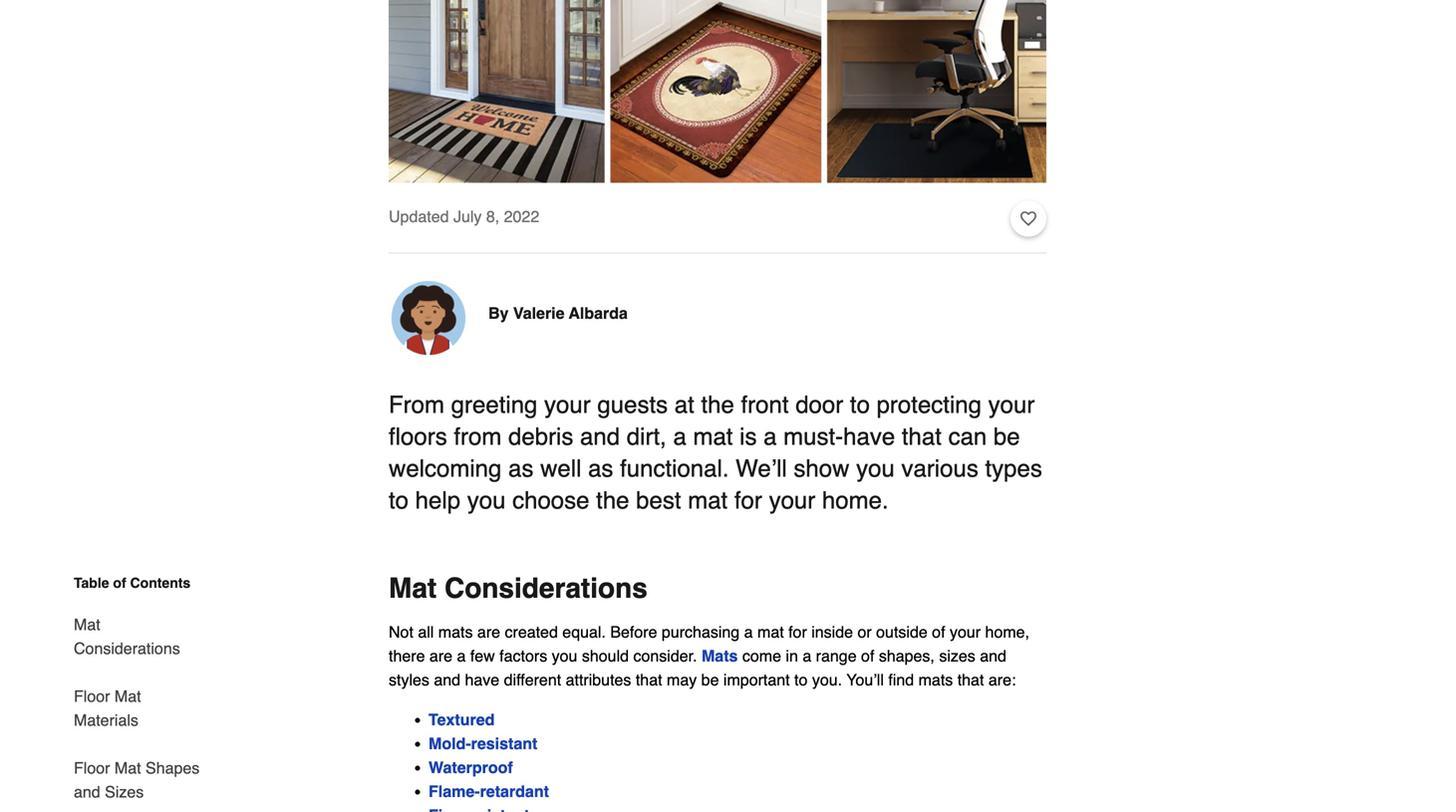 Task type: locate. For each thing, give the bounding box(es) containing it.
the right at
[[701, 391, 735, 419]]

0 vertical spatial have
[[844, 423, 895, 451]]

floor inside "floor mat materials"
[[74, 687, 110, 706]]

you down equal.
[[552, 647, 578, 666]]

1 vertical spatial have
[[465, 671, 500, 690]]

contents
[[130, 575, 191, 591]]

0 horizontal spatial you
[[467, 487, 506, 515]]

considerations up created
[[445, 573, 648, 605]]

1 vertical spatial mat considerations
[[74, 616, 180, 658]]

0 horizontal spatial be
[[702, 671, 719, 690]]

valerie albarda image
[[389, 278, 469, 358]]

0 horizontal spatial for
[[735, 487, 763, 515]]

a
[[673, 423, 687, 451], [764, 423, 777, 451], [744, 623, 753, 642], [457, 647, 466, 666], [803, 647, 812, 666]]

0 vertical spatial to
[[850, 391, 870, 419]]

1 horizontal spatial considerations
[[445, 573, 648, 605]]

functional.
[[620, 455, 729, 483]]

as
[[509, 455, 534, 483], [588, 455, 614, 483]]

mats
[[702, 647, 738, 666]]

various
[[902, 455, 979, 483]]

the left best
[[596, 487, 630, 515]]

dirt,
[[627, 423, 667, 451]]

choose
[[513, 487, 590, 515]]

0 vertical spatial be
[[994, 423, 1021, 451]]

table of contents element
[[58, 573, 207, 813]]

mat
[[389, 573, 437, 605], [74, 616, 100, 634], [115, 687, 141, 706], [115, 759, 141, 778]]

2 horizontal spatial you
[[857, 455, 895, 483]]

a left 'few'
[[457, 647, 466, 666]]

table
[[74, 575, 109, 591]]

floor mat materials link
[[74, 673, 207, 745]]

best
[[636, 487, 681, 515]]

floor
[[74, 687, 110, 706], [74, 759, 110, 778]]

are up 'few'
[[477, 623, 501, 642]]

0 vertical spatial floor
[[74, 687, 110, 706]]

of right table
[[113, 575, 126, 591]]

2 vertical spatial to
[[795, 671, 808, 690]]

1 horizontal spatial of
[[861, 647, 875, 666]]

0 vertical spatial for
[[735, 487, 763, 515]]

0 horizontal spatial of
[[113, 575, 126, 591]]

mat considerations inside "link"
[[74, 616, 180, 658]]

1 horizontal spatial to
[[795, 671, 808, 690]]

2 vertical spatial you
[[552, 647, 578, 666]]

and down guests
[[580, 423, 620, 451]]

that down protecting
[[902, 423, 942, 451]]

door
[[796, 391, 844, 419]]

1 vertical spatial to
[[389, 487, 409, 515]]

to inside come in a range of shapes, sizes and styles and have different attributes that may be important to you. you'll find mats that are:
[[795, 671, 808, 690]]

1 horizontal spatial the
[[701, 391, 735, 419]]

the
[[701, 391, 735, 419], [596, 487, 630, 515]]

your inside "not all mats are created equal. before purchasing a mat for inside or outside of your home, there are a few factors you should consider."
[[950, 623, 981, 642]]

be up types
[[994, 423, 1021, 451]]

mat
[[693, 423, 733, 451], [688, 487, 728, 515], [758, 623, 784, 642]]

1 vertical spatial mat
[[688, 487, 728, 515]]

1 vertical spatial floor
[[74, 759, 110, 778]]

1 horizontal spatial that
[[902, 423, 942, 451]]

by valerie albarda
[[489, 304, 628, 323]]

2 vertical spatial mat
[[758, 623, 784, 642]]

for
[[735, 487, 763, 515], [789, 623, 807, 642]]

purchasing
[[662, 623, 740, 642]]

mat down functional.
[[688, 487, 728, 515]]

mat left is
[[693, 423, 733, 451]]

have down 'few'
[[465, 671, 500, 690]]

1 horizontal spatial for
[[789, 623, 807, 642]]

you up home.
[[857, 455, 895, 483]]

2 floor from the top
[[74, 759, 110, 778]]

mats down sizes
[[919, 671, 953, 690]]

that
[[902, 423, 942, 451], [636, 671, 663, 690], [958, 671, 984, 690]]

0 horizontal spatial mats
[[438, 623, 473, 642]]

and right styles
[[434, 671, 461, 690]]

created
[[505, 623, 558, 642]]

1 horizontal spatial be
[[994, 423, 1021, 451]]

8,
[[486, 208, 500, 226]]

0 horizontal spatial as
[[509, 455, 534, 483]]

come
[[743, 647, 782, 666]]

0 vertical spatial mats
[[438, 623, 473, 642]]

mat considerations up created
[[389, 573, 648, 605]]

of up sizes
[[932, 623, 946, 642]]

2 horizontal spatial of
[[932, 623, 946, 642]]

that inside the from greeting your guests at the front door to protecting your floors from debris and dirt, a mat is a must-have that can be welcoming as well as functional. we'll show you various types to help you choose the best mat for your home.
[[902, 423, 942, 451]]

we'll
[[736, 455, 787, 483]]

updated july 8, 2022
[[389, 208, 540, 226]]

a up 'come'
[[744, 623, 753, 642]]

2 vertical spatial of
[[861, 647, 875, 666]]

mat considerations down table of contents
[[74, 616, 180, 658]]

you right the help
[[467, 487, 506, 515]]

for inside "not all mats are created equal. before purchasing a mat for inside or outside of your home, there are a few factors you should consider."
[[789, 623, 807, 642]]

your down show
[[769, 487, 816, 515]]

that for your
[[902, 423, 942, 451]]

range
[[816, 647, 857, 666]]

that down consider.
[[636, 671, 663, 690]]

2022
[[504, 208, 540, 226]]

you'll
[[847, 671, 884, 690]]

0 vertical spatial of
[[113, 575, 126, 591]]

1 vertical spatial the
[[596, 487, 630, 515]]

0 horizontal spatial have
[[465, 671, 500, 690]]

0 vertical spatial mat considerations
[[389, 573, 648, 605]]

have up show
[[844, 423, 895, 451]]

1 horizontal spatial you
[[552, 647, 578, 666]]

as right well
[[588, 455, 614, 483]]

1 horizontal spatial have
[[844, 423, 895, 451]]

considerations up floor mat materials link
[[74, 640, 180, 658]]

not
[[389, 623, 414, 642]]

mats right all
[[438, 623, 473, 642]]

and inside 'floor mat shapes and sizes'
[[74, 783, 100, 802]]

a right in
[[803, 647, 812, 666]]

to left the help
[[389, 487, 409, 515]]

mat considerations link
[[74, 601, 207, 673]]

materials
[[74, 711, 138, 730]]

of up the you'll
[[861, 647, 875, 666]]

textured
[[429, 711, 495, 729]]

sizes
[[939, 647, 976, 666]]

0 horizontal spatial mat considerations
[[74, 616, 180, 658]]

are down all
[[430, 647, 453, 666]]

mats inside "not all mats are created equal. before purchasing a mat for inside or outside of your home, there are a few factors you should consider."
[[438, 623, 473, 642]]

a collage with a tan and black welcome mat, red and black rooster mat, and black chair mat. image
[[389, 0, 1047, 183]]

1 vertical spatial of
[[932, 623, 946, 642]]

0 vertical spatial you
[[857, 455, 895, 483]]

floor up materials
[[74, 687, 110, 706]]

mat considerations
[[389, 573, 648, 605], [74, 616, 180, 658]]

show
[[794, 455, 850, 483]]

2 horizontal spatial that
[[958, 671, 984, 690]]

your
[[544, 391, 591, 419], [989, 391, 1035, 419], [769, 487, 816, 515], [950, 623, 981, 642]]

0 vertical spatial are
[[477, 623, 501, 642]]

home,
[[986, 623, 1030, 642]]

heart outline image
[[1021, 208, 1037, 230]]

0 horizontal spatial considerations
[[74, 640, 180, 658]]

1 horizontal spatial are
[[477, 623, 501, 642]]

important
[[724, 671, 790, 690]]

considerations
[[445, 573, 648, 605], [74, 640, 180, 658]]

mat up materials
[[115, 687, 141, 706]]

floor for floor mat materials
[[74, 687, 110, 706]]

well
[[540, 455, 582, 483]]

inside
[[812, 623, 853, 642]]

for down we'll
[[735, 487, 763, 515]]

waterproof link
[[429, 759, 513, 777]]

to
[[850, 391, 870, 419], [389, 487, 409, 515], [795, 671, 808, 690]]

that for have
[[958, 671, 984, 690]]

0 vertical spatial considerations
[[445, 573, 648, 605]]

mat up "sizes"
[[115, 759, 141, 778]]

mat down table
[[74, 616, 100, 634]]

floor inside 'floor mat shapes and sizes'
[[74, 759, 110, 778]]

to right door
[[850, 391, 870, 419]]

1 horizontal spatial as
[[588, 455, 614, 483]]

and
[[580, 423, 620, 451], [980, 647, 1007, 666], [434, 671, 461, 690], [74, 783, 100, 802]]

1 vertical spatial considerations
[[74, 640, 180, 658]]

you
[[857, 455, 895, 483], [467, 487, 506, 515], [552, 647, 578, 666]]

0 vertical spatial mat
[[693, 423, 733, 451]]

1 vertical spatial are
[[430, 647, 453, 666]]

as down debris
[[509, 455, 534, 483]]

1 vertical spatial be
[[702, 671, 719, 690]]

floor up "sizes"
[[74, 759, 110, 778]]

and left "sizes"
[[74, 783, 100, 802]]

that down sizes
[[958, 671, 984, 690]]

1 vertical spatial for
[[789, 623, 807, 642]]

mat up not
[[389, 573, 437, 605]]

waterproof
[[429, 759, 513, 777]]

you inside "not all mats are created equal. before purchasing a mat for inside or outside of your home, there are a few factors you should consider."
[[552, 647, 578, 666]]

mat up 'come'
[[758, 623, 784, 642]]

of
[[113, 575, 126, 591], [932, 623, 946, 642], [861, 647, 875, 666]]

your up sizes
[[950, 623, 981, 642]]

mold-resistant link
[[429, 735, 538, 753]]

1 floor from the top
[[74, 687, 110, 706]]

albarda
[[569, 304, 628, 323]]

1 horizontal spatial mats
[[919, 671, 953, 690]]

0 horizontal spatial the
[[596, 487, 630, 515]]

for inside the from greeting your guests at the front door to protecting your floors from debris and dirt, a mat is a must-have that can be welcoming as well as functional. we'll show you various types to help you choose the best mat for your home.
[[735, 487, 763, 515]]

have inside come in a range of shapes, sizes and styles and have different attributes that may be important to you. you'll find mats that are:
[[465, 671, 500, 690]]

for up in
[[789, 623, 807, 642]]

be down mats link at bottom
[[702, 671, 719, 690]]

are
[[477, 623, 501, 642], [430, 647, 453, 666]]

0 horizontal spatial that
[[636, 671, 663, 690]]

to down in
[[795, 671, 808, 690]]

by
[[489, 304, 509, 323]]

1 vertical spatial mats
[[919, 671, 953, 690]]



Task type: vqa. For each thing, say whether or not it's contained in the screenshot.
Accessories related to Air Purifiers & Accessories
no



Task type: describe. For each thing, give the bounding box(es) containing it.
help
[[415, 487, 461, 515]]

retardant
[[480, 783, 549, 801]]

valerie
[[513, 304, 565, 323]]

of inside come in a range of shapes, sizes and styles and have different attributes that may be important to you. you'll find mats that are:
[[861, 647, 875, 666]]

is
[[740, 423, 757, 451]]

a inside come in a range of shapes, sizes and styles and have different attributes that may be important to you. you'll find mats that are:
[[803, 647, 812, 666]]

shapes,
[[879, 647, 935, 666]]

can
[[949, 423, 987, 451]]

0 vertical spatial the
[[701, 391, 735, 419]]

resistant
[[471, 735, 538, 753]]

different
[[504, 671, 561, 690]]

front
[[741, 391, 789, 419]]

have inside the from greeting your guests at the front door to protecting your floors from debris and dirt, a mat is a must-have that can be welcoming as well as functional. we'll show you various types to help you choose the best mat for your home.
[[844, 423, 895, 451]]

from
[[389, 391, 445, 419]]

a right is
[[764, 423, 777, 451]]

come in a range of shapes, sizes and styles and have different attributes that may be important to you. you'll find mats that are:
[[389, 647, 1016, 690]]

your up types
[[989, 391, 1035, 419]]

guests
[[598, 391, 668, 419]]

textured link
[[429, 711, 495, 729]]

floor mat materials
[[74, 687, 141, 730]]

welcoming
[[389, 455, 502, 483]]

0 horizontal spatial to
[[389, 487, 409, 515]]

greeting
[[451, 391, 538, 419]]

sizes
[[105, 783, 144, 802]]

not all mats are created equal. before purchasing a mat for inside or outside of your home, there are a few factors you should consider.
[[389, 623, 1030, 666]]

mats link
[[702, 647, 738, 666]]

floor mat shapes and sizes
[[74, 759, 200, 802]]

your up debris
[[544, 391, 591, 419]]

in
[[786, 647, 798, 666]]

or
[[858, 623, 872, 642]]

and inside the from greeting your guests at the front door to protecting your floors from debris and dirt, a mat is a must-have that can be welcoming as well as functional. we'll show you various types to help you choose the best mat for your home.
[[580, 423, 620, 451]]

of inside "not all mats are created equal. before purchasing a mat for inside or outside of your home, there are a few factors you should consider."
[[932, 623, 946, 642]]

and up are:
[[980, 647, 1007, 666]]

mats inside come in a range of shapes, sizes and styles and have different attributes that may be important to you. you'll find mats that are:
[[919, 671, 953, 690]]

mat inside "not all mats are created equal. before purchasing a mat for inside or outside of your home, there are a few factors you should consider."
[[758, 623, 784, 642]]

considerations inside "link"
[[74, 640, 180, 658]]

floor mat shapes and sizes link
[[74, 745, 207, 813]]

1 vertical spatial you
[[467, 487, 506, 515]]

you.
[[812, 671, 843, 690]]

factors
[[500, 647, 548, 666]]

0 horizontal spatial are
[[430, 647, 453, 666]]

textured mold-resistant waterproof flame-retardant
[[429, 711, 549, 801]]

mold-
[[429, 735, 471, 753]]

protecting
[[877, 391, 982, 419]]

before
[[610, 623, 657, 642]]

at
[[675, 391, 695, 419]]

few
[[470, 647, 495, 666]]

shapes
[[146, 759, 200, 778]]

from
[[454, 423, 502, 451]]

there
[[389, 647, 425, 666]]

may
[[667, 671, 697, 690]]

home.
[[822, 487, 889, 515]]

be inside come in a range of shapes, sizes and styles and have different attributes that may be important to you. you'll find mats that are:
[[702, 671, 719, 690]]

table of contents
[[74, 575, 191, 591]]

mat inside 'floor mat shapes and sizes'
[[115, 759, 141, 778]]

floor for floor mat shapes and sizes
[[74, 759, 110, 778]]

mat inside "floor mat materials"
[[115, 687, 141, 706]]

2 horizontal spatial to
[[850, 391, 870, 419]]

outside
[[877, 623, 928, 642]]

equal.
[[563, 623, 606, 642]]

debris
[[508, 423, 574, 451]]

flame-
[[429, 783, 480, 801]]

styles
[[389, 671, 430, 690]]

2 as from the left
[[588, 455, 614, 483]]

consider.
[[634, 647, 697, 666]]

mat inside mat considerations
[[74, 616, 100, 634]]

july
[[454, 208, 482, 226]]

floors
[[389, 423, 447, 451]]

find
[[889, 671, 914, 690]]

updated
[[389, 208, 449, 226]]

are:
[[989, 671, 1016, 690]]

1 as from the left
[[509, 455, 534, 483]]

from greeting your guests at the front door to protecting your floors from debris and dirt, a mat is a must-have that can be welcoming as well as functional. we'll show you various types to help you choose the best mat for your home.
[[389, 391, 1043, 515]]

types
[[986, 455, 1043, 483]]

attributes
[[566, 671, 632, 690]]

a down at
[[673, 423, 687, 451]]

be inside the from greeting your guests at the front door to protecting your floors from debris and dirt, a mat is a must-have that can be welcoming as well as functional. we'll show you various types to help you choose the best mat for your home.
[[994, 423, 1021, 451]]

all
[[418, 623, 434, 642]]

should
[[582, 647, 629, 666]]

1 horizontal spatial mat considerations
[[389, 573, 648, 605]]

flame-retardant link
[[429, 783, 549, 801]]

must-
[[784, 423, 844, 451]]



